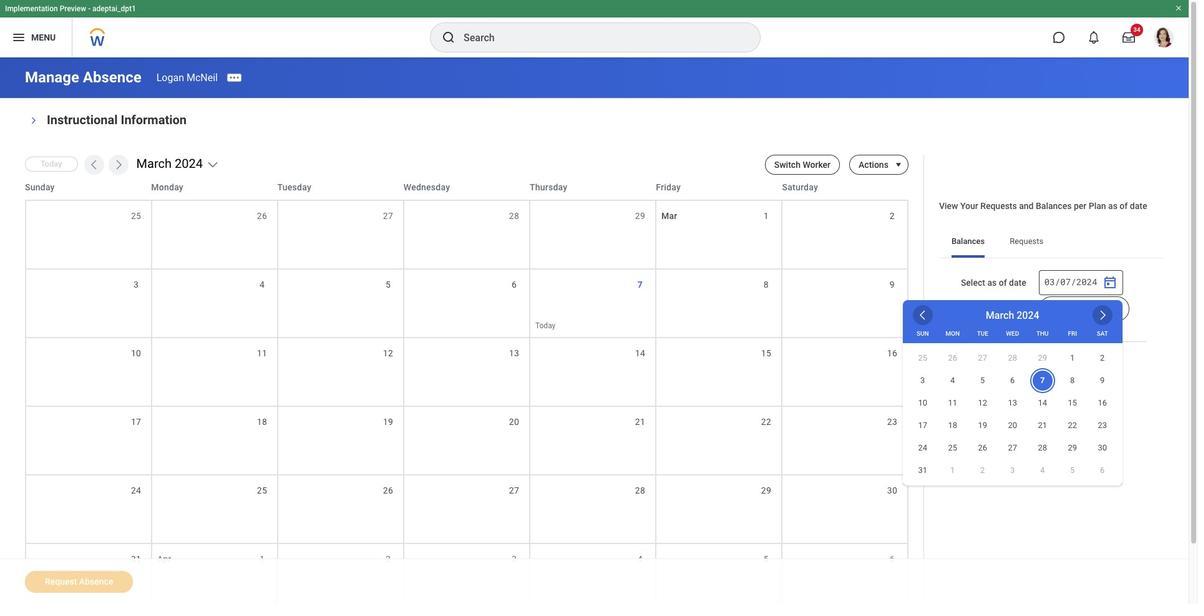 Task type: describe. For each thing, give the bounding box(es) containing it.
1 vertical spatial date
[[1009, 278, 1026, 288]]

view for view balances
[[1055, 304, 1074, 314]]

actions
[[859, 160, 889, 170]]

sunday column header
[[25, 181, 151, 193]]

chevron left image
[[88, 159, 100, 171]]

14 inside button
[[1038, 398, 1047, 408]]

7 inside 7 'button'
[[1040, 376, 1045, 385]]

table inside manage absence "main content"
[[25, 175, 909, 604]]

19 inside row group
[[383, 417, 393, 427]]

tab list inside manage absence "main content"
[[939, 228, 1164, 258]]

close environment banner image
[[1175, 4, 1183, 12]]

tue
[[977, 330, 989, 337]]

wednesday
[[404, 182, 450, 192]]

tuesday
[[277, 182, 311, 192]]

preview
[[60, 4, 86, 13]]

1 vertical spatial 4 button
[[1033, 460, 1053, 480]]

11 inside row
[[257, 348, 267, 358]]

15 inside 15 button
[[1068, 398, 1077, 408]]

12 inside "button"
[[978, 398, 987, 408]]

1 horizontal spatial 2 button
[[1093, 348, 1113, 368]]

logan
[[156, 71, 184, 83]]

34 button
[[1115, 24, 1143, 51]]

row group inside manage absence "main content"
[[25, 200, 909, 604]]

2 / from the left
[[1071, 276, 1076, 288]]

11 button
[[943, 393, 963, 413]]

your
[[960, 201, 978, 211]]

21 button
[[1033, 415, 1053, 435]]

10 inside row
[[131, 348, 141, 358]]

07
[[1061, 276, 1071, 288]]

1 horizontal spatial 27 button
[[1003, 438, 1023, 458]]

worker
[[803, 160, 831, 170]]

0 vertical spatial balances
[[1036, 201, 1072, 211]]

21 inside "button"
[[1038, 421, 1047, 430]]

march 2024
[[136, 156, 203, 171]]

logan mcneil
[[156, 71, 218, 83]]

20 button
[[1003, 415, 1023, 435]]

wednesday column header
[[404, 181, 530, 193]]

mon
[[946, 330, 960, 337]]

-
[[88, 4, 91, 13]]

friday
[[656, 182, 681, 192]]

24 inside row
[[131, 486, 141, 496]]

row containing 25
[[25, 200, 909, 268]]

view for view your requests and balances per plan as of date
[[939, 201, 958, 211]]

1 vertical spatial 28 button
[[1033, 438, 1053, 458]]

sat
[[1097, 330, 1108, 337]]

instructional information button
[[47, 112, 187, 127]]

actions button
[[849, 155, 889, 175]]

24 inside button
[[918, 443, 927, 453]]

instructional information
[[47, 112, 187, 127]]

saturday column header
[[782, 181, 909, 193]]

profile logan mcneil image
[[1154, 27, 1174, 50]]

16 button
[[1093, 393, 1113, 413]]

10 button
[[913, 393, 933, 413]]

1 vertical spatial requests
[[1010, 236, 1044, 246]]

0 vertical spatial date
[[1130, 201, 1147, 211]]

apr
[[157, 554, 171, 564]]

9 button
[[1093, 371, 1113, 391]]

thursday
[[530, 182, 568, 192]]

15 button
[[1063, 393, 1083, 413]]

23 button
[[1093, 415, 1113, 435]]

18 inside row
[[257, 417, 267, 427]]

1 vertical spatial as
[[988, 278, 997, 288]]

select as of date group
[[1039, 270, 1123, 295]]

logan mcneil link
[[156, 71, 218, 83]]

0 vertical spatial 6 button
[[1003, 371, 1023, 391]]

31 inside row
[[131, 554, 141, 564]]

chevron right image
[[1096, 309, 1109, 321]]

17 inside row
[[131, 417, 141, 427]]

22 inside button
[[1068, 421, 1077, 430]]

1 vertical spatial chevron down image
[[206, 159, 219, 171]]

implementation
[[5, 4, 58, 13]]

14 button
[[1033, 393, 1053, 413]]

1 vertical spatial 2 button
[[973, 460, 993, 480]]

13 inside button
[[1008, 398, 1017, 408]]

1 horizontal spatial 26 button
[[973, 438, 993, 458]]

16 inside row
[[887, 348, 897, 358]]

switch worker button
[[765, 155, 840, 175]]

1 vertical spatial of
[[999, 278, 1007, 288]]

03
[[1045, 276, 1055, 288]]

0 horizontal spatial balances
[[952, 236, 985, 246]]

0 vertical spatial 1 button
[[1063, 348, 1083, 368]]

1 horizontal spatial 6 button
[[1093, 460, 1113, 480]]

select as of date
[[961, 278, 1026, 288]]

march  2024 application
[[903, 300, 1123, 485]]

information
[[121, 112, 187, 127]]

chevron right image
[[112, 159, 125, 171]]

0 vertical spatial 26 button
[[943, 348, 963, 368]]

Search Workday  search field
[[464, 24, 735, 51]]

adeptai_dpt1
[[92, 4, 136, 13]]

1 vertical spatial 1 button
[[943, 460, 963, 480]]

row containing 31
[[25, 543, 909, 604]]

1 / from the left
[[1055, 276, 1060, 288]]

19 inside button
[[978, 421, 987, 430]]

notifications large image
[[1088, 31, 1100, 44]]

14 inside row
[[635, 348, 645, 358]]

caret down image
[[891, 160, 906, 170]]

20 inside manage absence "main content"
[[509, 417, 519, 427]]

8 button
[[1063, 371, 1083, 391]]

16 inside button
[[1098, 398, 1107, 408]]

wed
[[1006, 330, 1019, 337]]

plan
[[1089, 201, 1106, 211]]

22 button
[[1063, 415, 1083, 435]]

7 inside today thursday, march 7, 2024 cell
[[638, 280, 643, 290]]

23 inside button
[[1098, 421, 1107, 430]]

7 button
[[1033, 371, 1053, 391]]

19 button
[[973, 415, 993, 435]]

9 inside 9 button
[[1100, 376, 1105, 385]]

12 button
[[973, 393, 993, 413]]

0 horizontal spatial 3 button
[[913, 371, 933, 391]]



Task type: vqa. For each thing, say whether or not it's contained in the screenshot.
15
yes



Task type: locate. For each thing, give the bounding box(es) containing it.
0 vertical spatial 25 button
[[913, 348, 933, 368]]

1 vertical spatial 14
[[1038, 398, 1047, 408]]

as right 'plan'
[[1108, 201, 1118, 211]]

1 button right 31 button
[[943, 460, 963, 480]]

0 horizontal spatial 18
[[257, 417, 267, 427]]

date right 'plan'
[[1130, 201, 1147, 211]]

1 horizontal spatial 15
[[1068, 398, 1077, 408]]

1 horizontal spatial 14
[[1038, 398, 1047, 408]]

25
[[131, 211, 141, 221], [918, 353, 927, 363], [948, 443, 957, 453], [257, 486, 267, 496]]

thu
[[1037, 330, 1049, 337]]

2024 inside select as of date group
[[1077, 276, 1098, 288]]

12 inside row
[[383, 348, 393, 358]]

/ right 07
[[1071, 276, 1076, 288]]

view
[[939, 201, 958, 211], [1055, 304, 1074, 314]]

switch
[[774, 160, 801, 170]]

11 inside button
[[948, 398, 957, 408]]

2024 for march  2024
[[1017, 309, 1040, 321]]

justify image
[[11, 30, 26, 45]]

6 button up 13 button
[[1003, 371, 1023, 391]]

0 horizontal spatial 29 button
[[1033, 348, 1053, 368]]

6 row from the top
[[25, 474, 909, 543]]

7 row from the top
[[25, 543, 909, 604]]

row containing 17
[[25, 406, 909, 474]]

0 horizontal spatial 4 button
[[943, 371, 963, 391]]

1 vertical spatial 2024
[[1077, 276, 1098, 288]]

1 vertical spatial 26 button
[[973, 438, 993, 458]]

march up wed
[[986, 309, 1014, 321]]

31 inside button
[[918, 466, 927, 475]]

0 vertical spatial 11
[[257, 348, 267, 358]]

0 vertical spatial 7
[[638, 280, 643, 290]]

march for march 2024
[[136, 156, 172, 171]]

34
[[1134, 26, 1141, 33]]

18 inside button
[[948, 421, 957, 430]]

0 horizontal spatial 22
[[761, 417, 771, 427]]

2024 for march 2024
[[175, 156, 203, 171]]

today inside cell
[[535, 321, 556, 330]]

13 button
[[1003, 393, 1023, 413]]

switch worker
[[774, 160, 831, 170]]

24 button
[[913, 438, 933, 458]]

chevron down image
[[29, 113, 38, 128], [206, 159, 219, 171]]

monday
[[151, 182, 183, 192]]

10
[[131, 348, 141, 358], [918, 398, 927, 408]]

chevron down image up "monday" column header
[[206, 159, 219, 171]]

5 row from the top
[[25, 406, 909, 474]]

view left your
[[939, 201, 958, 211]]

0 vertical spatial 29 button
[[1033, 348, 1053, 368]]

1 vertical spatial 27 button
[[1003, 438, 1023, 458]]

0 horizontal spatial 10
[[131, 348, 141, 358]]

as
[[1108, 201, 1118, 211], [988, 278, 997, 288]]

1 horizontal spatial 11
[[948, 398, 957, 408]]

march
[[136, 156, 172, 171], [986, 309, 1014, 321]]

0 horizontal spatial of
[[999, 278, 1007, 288]]

30 inside row
[[887, 486, 897, 496]]

2 button down 19 button
[[973, 460, 993, 480]]

0 vertical spatial as
[[1108, 201, 1118, 211]]

balances inside button
[[1077, 304, 1114, 314]]

25 button down sun at the bottom right
[[913, 348, 933, 368]]

requests left and
[[981, 201, 1017, 211]]

view up fri
[[1055, 304, 1074, 314]]

tab list
[[939, 228, 1164, 258]]

0 horizontal spatial chevron down image
[[29, 113, 38, 128]]

march inside manage absence "main content"
[[136, 156, 172, 171]]

26 button down 19 button
[[973, 438, 993, 458]]

2024 up thu on the bottom right
[[1017, 309, 1040, 321]]

27 button
[[973, 348, 993, 368], [1003, 438, 1023, 458]]

0 vertical spatial 24
[[918, 443, 927, 453]]

13 inside row
[[509, 348, 519, 358]]

1 vertical spatial today
[[535, 321, 556, 330]]

12
[[383, 348, 393, 358], [978, 398, 987, 408]]

inbox large image
[[1123, 31, 1135, 44]]

20 inside button
[[1008, 421, 1017, 430]]

1 vertical spatial 12
[[978, 398, 987, 408]]

1 vertical spatial 25 button
[[943, 438, 963, 458]]

/
[[1055, 276, 1060, 288], [1071, 276, 1076, 288]]

chevron down image down manage
[[29, 113, 38, 128]]

17 inside button
[[918, 421, 927, 430]]

date
[[1130, 201, 1147, 211], [1009, 278, 1026, 288]]

2024 right 07
[[1077, 276, 1098, 288]]

view your requests and balances per plan as of date
[[939, 201, 1147, 211]]

1 horizontal spatial as
[[1108, 201, 1118, 211]]

balances down your
[[952, 236, 985, 246]]

27 button down '20' button
[[1003, 438, 1023, 458]]

and
[[1019, 201, 1034, 211]]

0 vertical spatial requests
[[981, 201, 1017, 211]]

balances left per
[[1036, 201, 1072, 211]]

march up the 'monday'
[[136, 156, 172, 171]]

march  2024
[[986, 309, 1040, 321]]

1 horizontal spatial 1 button
[[1063, 348, 1083, 368]]

search image
[[441, 30, 456, 45]]

03 / 07 / 2024
[[1045, 276, 1098, 288]]

implementation preview -   adeptai_dpt1
[[5, 4, 136, 13]]

0 vertical spatial march
[[136, 156, 172, 171]]

1 horizontal spatial 2024
[[1017, 309, 1040, 321]]

30 button
[[1093, 438, 1113, 458]]

21 inside row
[[635, 417, 645, 427]]

17 button
[[913, 415, 933, 435]]

7
[[638, 280, 643, 290], [1040, 376, 1045, 385]]

28 button down wed
[[1003, 348, 1023, 368]]

0 horizontal spatial 19
[[383, 417, 393, 427]]

manage absence
[[25, 69, 142, 86]]

18 button
[[943, 415, 963, 435]]

0 horizontal spatial 2024
[[175, 156, 203, 171]]

balances up sat
[[1077, 304, 1114, 314]]

tuesday column header
[[277, 181, 404, 193]]

19
[[383, 417, 393, 427], [978, 421, 987, 430]]

1 horizontal spatial 18
[[948, 421, 957, 430]]

5 button down the 22 button
[[1063, 460, 1083, 480]]

30
[[1098, 443, 1107, 453], [887, 486, 897, 496]]

25 button down 18 button on the bottom
[[943, 438, 963, 458]]

1 row from the top
[[25, 175, 909, 200]]

29 button up 7 'button'
[[1033, 348, 1053, 368]]

0 horizontal spatial 7
[[638, 280, 643, 290]]

2 button up 9 button
[[1093, 348, 1113, 368]]

29 button
[[1033, 348, 1053, 368], [1063, 438, 1083, 458]]

sun
[[917, 330, 929, 337]]

22
[[761, 417, 771, 427], [1068, 421, 1077, 430]]

1 horizontal spatial 29 button
[[1063, 438, 1083, 458]]

1 horizontal spatial today
[[535, 321, 556, 330]]

friday, march 1, 2024 cell
[[657, 201, 783, 268]]

of right 'plan'
[[1120, 201, 1128, 211]]

today button
[[25, 157, 78, 172]]

menu button
[[0, 17, 72, 57]]

0 horizontal spatial 5 button
[[973, 371, 993, 391]]

monday, april 1, 2024 cell
[[152, 544, 278, 604]]

0 vertical spatial 5 button
[[973, 371, 993, 391]]

friday column header
[[656, 181, 782, 193]]

calendar image
[[1103, 275, 1118, 290]]

today thursday, march 7, 2024 cell
[[530, 270, 657, 337]]

1 vertical spatial 3 button
[[1003, 460, 1023, 480]]

27 button down tue
[[973, 348, 993, 368]]

1 button up 8 button at the right bottom of page
[[1063, 348, 1083, 368]]

3 button
[[913, 371, 933, 391], [1003, 460, 1023, 480]]

17
[[131, 417, 141, 427], [918, 421, 927, 430]]

tab list containing balances
[[939, 228, 1164, 258]]

today
[[41, 159, 62, 169], [535, 321, 556, 330]]

0 horizontal spatial 20
[[509, 417, 519, 427]]

5 button
[[973, 371, 993, 391], [1063, 460, 1083, 480]]

row containing 24
[[25, 474, 909, 543]]

4 row from the top
[[25, 337, 909, 406]]

1 vertical spatial 29 button
[[1063, 438, 1083, 458]]

0 horizontal spatial 12
[[383, 348, 393, 358]]

1 horizontal spatial 10
[[918, 398, 927, 408]]

4 button
[[943, 371, 963, 391], [1033, 460, 1053, 480]]

select
[[961, 278, 985, 288]]

per
[[1074, 201, 1087, 211]]

1 vertical spatial 11
[[948, 398, 957, 408]]

mar
[[662, 211, 677, 221]]

31 left apr
[[131, 554, 141, 564]]

28 button
[[1003, 348, 1023, 368], [1033, 438, 1053, 458]]

menu banner
[[0, 0, 1189, 57]]

26
[[257, 211, 267, 221], [948, 353, 957, 363], [978, 443, 987, 453], [383, 486, 393, 496]]

1 vertical spatial 13
[[1008, 398, 1017, 408]]

13
[[509, 348, 519, 358], [1008, 398, 1017, 408]]

row containing 10
[[25, 337, 909, 406]]

2024 inside 'march  2024' "application"
[[1017, 309, 1040, 321]]

9
[[890, 280, 895, 290], [1100, 376, 1105, 385]]

29 button down the 22 button
[[1063, 438, 1083, 458]]

30 inside button
[[1098, 443, 1107, 453]]

1 horizontal spatial 13
[[1008, 398, 1017, 408]]

table
[[25, 175, 909, 604]]

1 vertical spatial 7
[[1040, 376, 1045, 385]]

march inside 'march  2024' "application"
[[986, 309, 1014, 321]]

manage
[[25, 69, 79, 86]]

23 down 16 button on the right of the page
[[1098, 421, 1107, 430]]

22 inside row
[[761, 417, 771, 427]]

mcneil
[[187, 71, 218, 83]]

1 horizontal spatial 17
[[918, 421, 927, 430]]

1 horizontal spatial 9
[[1100, 376, 1105, 385]]

table containing sunday
[[25, 175, 909, 604]]

0 vertical spatial chevron down image
[[29, 113, 38, 128]]

thursday column header
[[530, 181, 656, 193]]

0 vertical spatial 4 button
[[943, 371, 963, 391]]

of right select
[[999, 278, 1007, 288]]

0 horizontal spatial 2 button
[[973, 460, 993, 480]]

/ right "03"
[[1055, 276, 1060, 288]]

march for march  2024
[[986, 309, 1014, 321]]

26 button down mon
[[943, 348, 963, 368]]

view inside button
[[1055, 304, 1074, 314]]

11
[[257, 348, 267, 358], [948, 398, 957, 408]]

31 down 24 button
[[918, 466, 927, 475]]

1 vertical spatial view
[[1055, 304, 1074, 314]]

0 horizontal spatial 21
[[635, 417, 645, 427]]

6 button down 30 button
[[1093, 460, 1113, 480]]

1 vertical spatial 10
[[918, 398, 927, 408]]

0 vertical spatial today
[[41, 159, 62, 169]]

29
[[635, 211, 645, 221], [1038, 353, 1047, 363], [1068, 443, 1077, 453], [761, 486, 771, 496]]

instructional
[[47, 112, 118, 127]]

view balances button
[[1039, 296, 1129, 321]]

1 horizontal spatial view
[[1055, 304, 1074, 314]]

20
[[509, 417, 519, 427], [1008, 421, 1017, 430]]

6
[[512, 280, 517, 290], [1010, 376, 1015, 385], [1100, 466, 1105, 475], [890, 554, 895, 564]]

0 vertical spatial 14
[[635, 348, 645, 358]]

1 vertical spatial 15
[[1068, 398, 1077, 408]]

3 button down '20' button
[[1003, 460, 1023, 480]]

10 inside 10 button
[[918, 398, 927, 408]]

chevron left image
[[917, 309, 929, 321]]

28 button down 21 "button"
[[1033, 438, 1053, 458]]

row group containing 25
[[25, 200, 909, 604]]

23 left 17 button
[[887, 417, 897, 427]]

2
[[890, 211, 895, 221], [1100, 353, 1105, 363], [981, 466, 985, 475], [386, 554, 391, 564]]

0 horizontal spatial 28 button
[[1003, 348, 1023, 368]]

1 horizontal spatial date
[[1130, 201, 1147, 211]]

0 vertical spatial 9
[[890, 280, 895, 290]]

0 horizontal spatial as
[[988, 278, 997, 288]]

date left "03"
[[1009, 278, 1026, 288]]

of
[[1120, 201, 1128, 211], [999, 278, 1007, 288]]

0 horizontal spatial 13
[[509, 348, 519, 358]]

26 button
[[943, 348, 963, 368], [973, 438, 993, 458]]

0 vertical spatial 2 button
[[1093, 348, 1113, 368]]

0 vertical spatial 27 button
[[973, 348, 993, 368]]

4 button down 21 "button"
[[1033, 460, 1053, 480]]

row
[[25, 175, 909, 200], [25, 200, 909, 268], [25, 268, 909, 337], [25, 337, 909, 406], [25, 406, 909, 474], [25, 474, 909, 543], [25, 543, 909, 604]]

0 vertical spatial of
[[1120, 201, 1128, 211]]

1 horizontal spatial 8
[[1070, 376, 1075, 385]]

3 row from the top
[[25, 268, 909, 337]]

1 vertical spatial 24
[[131, 486, 141, 496]]

monday column header
[[151, 181, 277, 193]]

0 horizontal spatial 16
[[887, 348, 897, 358]]

2 button
[[1093, 348, 1113, 368], [973, 460, 993, 480]]

1 vertical spatial 9
[[1100, 376, 1105, 385]]

8 inside button
[[1070, 376, 1075, 385]]

2024 up the 'monday'
[[175, 156, 203, 171]]

row containing 3
[[25, 268, 909, 337]]

1 horizontal spatial chevron down image
[[206, 159, 219, 171]]

2 vertical spatial balances
[[1077, 304, 1114, 314]]

requests down and
[[1010, 236, 1044, 246]]

1 horizontal spatial 4 button
[[1033, 460, 1053, 480]]

0 vertical spatial 2024
[[175, 156, 203, 171]]

3 button up 10 button
[[913, 371, 933, 391]]

6 button
[[1003, 371, 1023, 391], [1093, 460, 1113, 480]]

1 vertical spatial 30
[[887, 486, 897, 496]]

1 vertical spatial balances
[[952, 236, 985, 246]]

9 inside manage absence "main content"
[[890, 280, 895, 290]]

1 horizontal spatial 20
[[1008, 421, 1017, 430]]

saturday
[[782, 182, 818, 192]]

1 horizontal spatial march
[[986, 309, 1014, 321]]

0 horizontal spatial date
[[1009, 278, 1026, 288]]

21
[[635, 417, 645, 427], [1038, 421, 1047, 430]]

5 button up 12 "button"
[[973, 371, 993, 391]]

1 vertical spatial 5 button
[[1063, 460, 1083, 480]]

0 vertical spatial 16
[[887, 348, 897, 358]]

absence
[[83, 69, 142, 86]]

15 inside row
[[761, 348, 771, 358]]

row group
[[25, 200, 909, 604]]

27
[[383, 211, 393, 221], [978, 353, 987, 363], [1008, 443, 1017, 453], [509, 486, 519, 496]]

4
[[260, 280, 265, 290], [951, 376, 955, 385], [1040, 466, 1045, 475], [638, 554, 643, 564]]

0 horizontal spatial view
[[939, 201, 958, 211]]

menu
[[31, 32, 56, 42]]

2 row from the top
[[25, 200, 909, 268]]

4 button up 11 button
[[943, 371, 963, 391]]

0 horizontal spatial 1 button
[[943, 460, 963, 480]]

1 horizontal spatial 24
[[918, 443, 927, 453]]

as right select
[[988, 278, 997, 288]]

0 horizontal spatial today
[[41, 159, 62, 169]]

0 vertical spatial 31
[[918, 466, 927, 475]]

8 inside row
[[764, 280, 769, 290]]

view balances
[[1055, 304, 1114, 314]]

2 vertical spatial 2024
[[1017, 309, 1040, 321]]

31 button
[[913, 460, 933, 480]]

1 horizontal spatial 31
[[918, 466, 927, 475]]

manage absence main content
[[0, 57, 1189, 604]]

fri
[[1068, 330, 1077, 337]]

0 horizontal spatial 30
[[887, 486, 897, 496]]

24
[[918, 443, 927, 453], [131, 486, 141, 496]]

1 horizontal spatial 25 button
[[943, 438, 963, 458]]

23 inside row
[[887, 417, 897, 427]]

today inside button
[[41, 159, 62, 169]]

0 horizontal spatial 17
[[131, 417, 141, 427]]

14
[[635, 348, 645, 358], [1038, 398, 1047, 408]]

balances
[[1036, 201, 1072, 211], [952, 236, 985, 246], [1077, 304, 1114, 314]]

sunday
[[25, 182, 55, 192]]

0 vertical spatial 10
[[131, 348, 141, 358]]

0 horizontal spatial 24
[[131, 486, 141, 496]]

row containing sunday
[[25, 175, 909, 200]]



